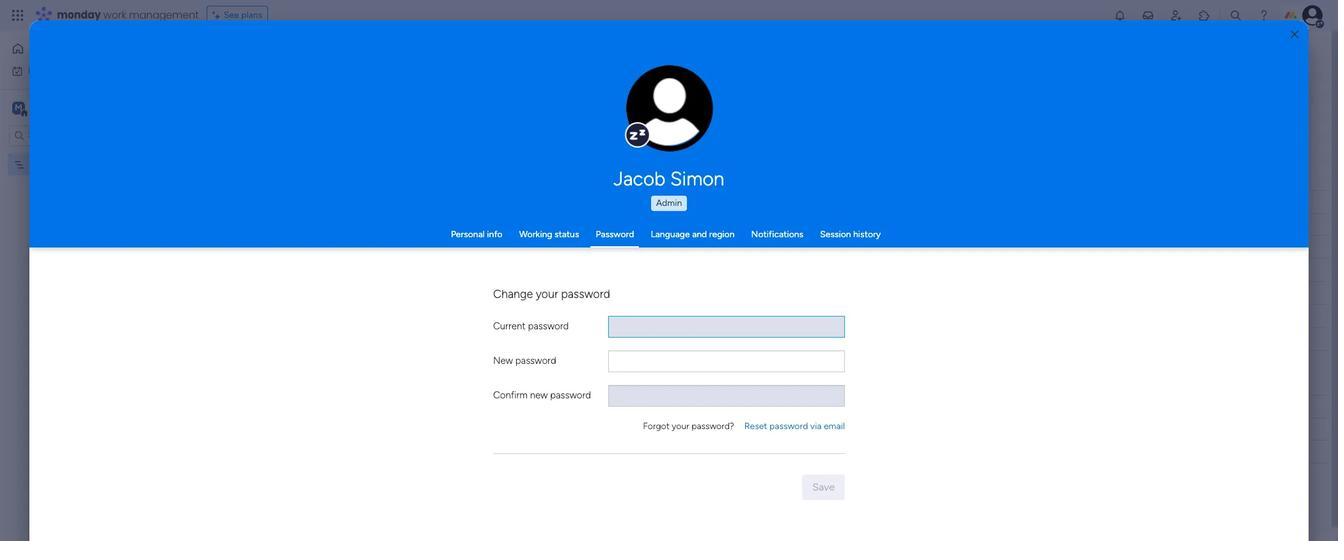 Task type: describe. For each thing, give the bounding box(es) containing it.
reset password via email
[[745, 421, 845, 432]]

main workspace
[[29, 101, 105, 114]]

inbox image
[[1142, 9, 1155, 22]]

jacob simon button
[[493, 168, 845, 191]]

profile
[[673, 116, 697, 125]]

my for my board
[[30, 159, 42, 170]]

work for my
[[43, 65, 62, 76]]

not started
[[529, 220, 577, 230]]

due date for first "due date" field from the bottom
[[623, 401, 659, 412]]

17
[[648, 243, 656, 252]]

session history
[[821, 229, 881, 240]]

password
[[596, 229, 634, 240]]

language and region link
[[651, 229, 735, 240]]

forgot your password?
[[643, 421, 735, 432]]

and
[[693, 229, 707, 240]]

1
[[273, 243, 277, 253]]

current password
[[493, 320, 569, 332]]

home button
[[8, 38, 138, 59]]

admin
[[656, 198, 682, 209]]

2 due from the top
[[623, 401, 639, 412]]

forgot
[[643, 421, 670, 432]]

new password
[[493, 355, 557, 366]]

personal info link
[[451, 229, 503, 240]]

on
[[562, 242, 572, 253]]

invite members image
[[1170, 9, 1183, 22]]

Search in workspace field
[[27, 128, 107, 143]]

my work
[[28, 65, 62, 76]]

password for new password
[[516, 355, 557, 366]]

personal info
[[451, 229, 503, 240]]

confirm new password
[[493, 389, 591, 401]]

your for forgot
[[672, 421, 690, 432]]

monday
[[57, 8, 101, 22]]

password?
[[692, 421, 735, 432]]

notifications
[[752, 229, 804, 240]]

Current password password field
[[609, 316, 845, 338]]

your for change
[[536, 287, 559, 301]]

workspace selection element
[[12, 100, 107, 117]]

select product image
[[12, 9, 24, 22]]

reset password via email link
[[745, 420, 845, 433]]

monday work management
[[57, 8, 199, 22]]

password for reset password via email
[[770, 421, 809, 432]]

reset
[[745, 421, 768, 432]]

language
[[651, 229, 690, 240]]

see plans
[[224, 10, 262, 20]]

started
[[547, 220, 577, 230]]

my work button
[[8, 60, 138, 81]]

status
[[541, 401, 567, 412]]

session history link
[[821, 229, 881, 240]]

collapse board header image
[[1300, 95, 1310, 105]]

change for change your password
[[493, 287, 533, 301]]

Confirm new password password field
[[609, 385, 845, 407]]

status
[[555, 229, 579, 240]]

1 date from the top
[[641, 196, 659, 207]]

it
[[574, 242, 580, 253]]

not
[[529, 220, 545, 230]]

current
[[493, 320, 526, 332]]

work for monday
[[103, 8, 126, 22]]

stuck
[[542, 288, 565, 299]]

1 due date field from the top
[[620, 195, 662, 209]]



Task type: vqa. For each thing, say whether or not it's contained in the screenshot.
See plans button
yes



Task type: locate. For each thing, give the bounding box(es) containing it.
1 vertical spatial due date field
[[620, 400, 662, 414]]

2 due date from the top
[[623, 401, 659, 412]]

change profile picture
[[643, 116, 697, 136]]

password for current password
[[528, 320, 569, 332]]

simon
[[671, 168, 725, 191]]

change up the picture at the top
[[643, 116, 671, 125]]

jacob simon
[[614, 168, 725, 191]]

board
[[45, 159, 68, 170]]

due date for 2nd "due date" field from the bottom
[[623, 196, 659, 207]]

change up current
[[493, 287, 533, 301]]

nov 17
[[630, 243, 656, 252]]

my
[[28, 65, 40, 76], [30, 159, 42, 170]]

session
[[821, 229, 852, 240]]

working up working on it
[[519, 229, 553, 240]]

1 vertical spatial due
[[623, 401, 639, 412]]

change inside change profile picture
[[643, 116, 671, 125]]

working for working on it
[[527, 242, 560, 253]]

due date field up forgot
[[620, 400, 662, 414]]

workspace image
[[12, 101, 25, 115]]

1 vertical spatial change
[[493, 287, 533, 301]]

due date
[[623, 196, 659, 207], [623, 401, 659, 412]]

1 vertical spatial date
[[641, 401, 659, 412]]

my inside list box
[[30, 159, 42, 170]]

0 vertical spatial working
[[519, 229, 553, 240]]

due date down jacob
[[623, 196, 659, 207]]

1 vertical spatial your
[[672, 421, 690, 432]]

close image
[[1291, 30, 1299, 39]]

project 1
[[242, 243, 277, 253]]

due date field down jacob
[[620, 195, 662, 209]]

my board list box
[[0, 151, 163, 348]]

1 horizontal spatial your
[[672, 421, 690, 432]]

picture
[[657, 126, 683, 136]]

date
[[641, 196, 659, 207], [641, 401, 659, 412]]

column information image down jacob simon button
[[668, 197, 678, 207]]

0 horizontal spatial your
[[536, 287, 559, 301]]

main
[[29, 101, 52, 114]]

work
[[103, 8, 126, 22], [43, 65, 62, 76]]

0 vertical spatial change
[[643, 116, 671, 125]]

0 vertical spatial date
[[641, 196, 659, 207]]

date down jacob
[[641, 196, 659, 207]]

info
[[487, 229, 503, 240]]

see plans button
[[207, 6, 268, 25]]

date up forgot
[[641, 401, 659, 412]]

nov
[[630, 243, 646, 252]]

option
[[0, 153, 163, 156]]

working down working status link
[[527, 242, 560, 253]]

1 due date from the top
[[623, 196, 659, 207]]

working for working status
[[519, 229, 553, 240]]

jacob
[[614, 168, 666, 191]]

1 vertical spatial work
[[43, 65, 62, 76]]

0 vertical spatial due date field
[[620, 195, 662, 209]]

jacob simon image
[[1303, 5, 1323, 26]]

change
[[643, 116, 671, 125], [493, 287, 533, 301]]

your
[[536, 287, 559, 301], [672, 421, 690, 432]]

column information image
[[668, 197, 678, 207], [668, 402, 678, 412]]

help image
[[1258, 9, 1271, 22]]

1 vertical spatial my
[[30, 159, 42, 170]]

0 horizontal spatial work
[[43, 65, 62, 76]]

2 column information image from the top
[[668, 402, 678, 412]]

1 horizontal spatial change
[[643, 116, 671, 125]]

1 vertical spatial working
[[527, 242, 560, 253]]

1 horizontal spatial work
[[103, 8, 126, 22]]

column information image up the "forgot your password?"
[[668, 402, 678, 412]]

my board
[[30, 159, 68, 170]]

password link
[[596, 229, 634, 240]]

plans
[[241, 10, 262, 20]]

due date up forgot
[[623, 401, 659, 412]]

apps image
[[1199, 9, 1211, 22]]

your up current password
[[536, 287, 559, 301]]

my left 'board'
[[30, 159, 42, 170]]

0 vertical spatial work
[[103, 8, 126, 22]]

my for my work
[[28, 65, 40, 76]]

notifications link
[[752, 229, 804, 240]]

confirm
[[493, 389, 528, 401]]

working
[[519, 229, 553, 240], [527, 242, 560, 253]]

0 vertical spatial your
[[536, 287, 559, 301]]

1 vertical spatial column information image
[[668, 402, 678, 412]]

New password password field
[[609, 351, 845, 372]]

see
[[224, 10, 239, 20]]

working status link
[[519, 229, 579, 240]]

2 date from the top
[[641, 401, 659, 412]]

your right forgot
[[672, 421, 690, 432]]

Status field
[[537, 400, 570, 414]]

my inside button
[[28, 65, 40, 76]]

change for change profile picture
[[643, 116, 671, 125]]

0 vertical spatial due
[[623, 196, 639, 207]]

1 due from the top
[[623, 196, 639, 207]]

notifications image
[[1114, 9, 1127, 22]]

due
[[623, 196, 639, 207], [623, 401, 639, 412]]

m
[[15, 102, 22, 113]]

management
[[129, 8, 199, 22]]

1 vertical spatial due date
[[623, 401, 659, 412]]

email
[[824, 421, 845, 432]]

work inside button
[[43, 65, 62, 76]]

2 due date field from the top
[[620, 400, 662, 414]]

0 vertical spatial my
[[28, 65, 40, 76]]

home
[[29, 43, 54, 54]]

0 horizontal spatial change
[[493, 287, 533, 301]]

password
[[561, 287, 610, 301], [528, 320, 569, 332], [516, 355, 557, 366], [550, 389, 591, 401], [770, 421, 809, 432]]

Due date field
[[620, 195, 662, 209], [620, 400, 662, 414]]

column information image for first "due date" field from the bottom
[[668, 402, 678, 412]]

change your password
[[493, 287, 610, 301]]

workspace
[[54, 101, 105, 114]]

region
[[710, 229, 735, 240]]

working on it
[[527, 242, 580, 253]]

new
[[530, 389, 548, 401]]

change profile picture button
[[626, 65, 713, 152]]

new
[[493, 355, 513, 366]]

history
[[854, 229, 881, 240]]

0 vertical spatial due date
[[623, 196, 659, 207]]

personal
[[451, 229, 485, 240]]

my down home
[[28, 65, 40, 76]]

project
[[242, 243, 271, 253]]

via
[[811, 421, 822, 432]]

1 column information image from the top
[[668, 197, 678, 207]]

work right monday on the left top of the page
[[103, 8, 126, 22]]

column information image for 2nd "due date" field from the bottom
[[668, 197, 678, 207]]

working status
[[519, 229, 579, 240]]

search everything image
[[1230, 9, 1243, 22]]

work down home
[[43, 65, 62, 76]]

language and region
[[651, 229, 735, 240]]

0 vertical spatial column information image
[[668, 197, 678, 207]]



